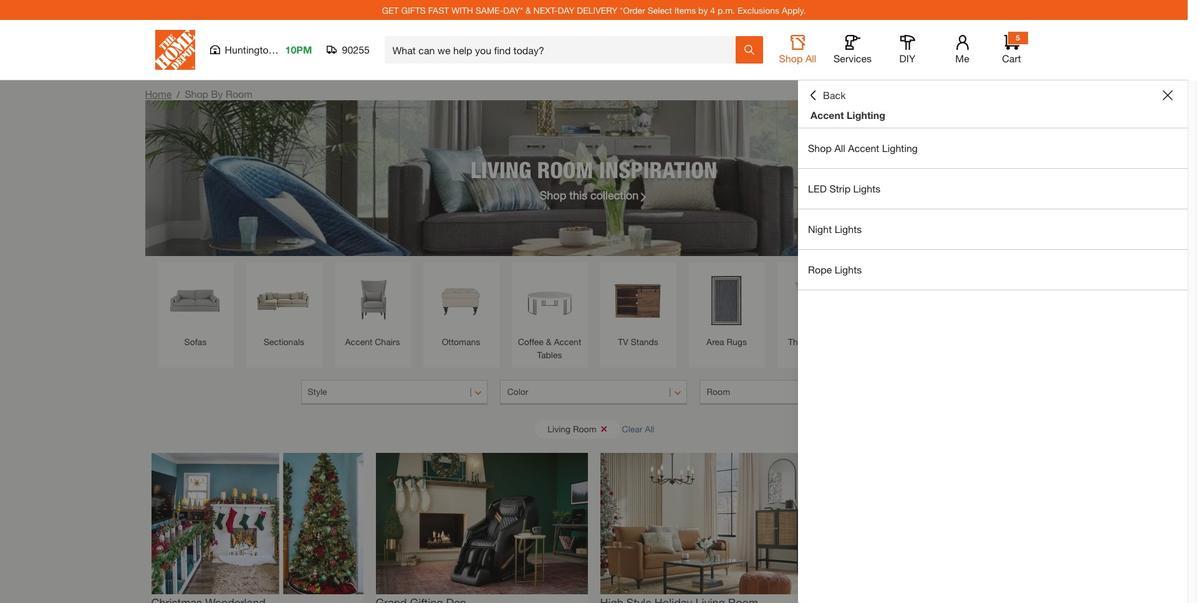 Task type: vqa. For each thing, say whether or not it's contained in the screenshot.
the bottommost Lighting
yes



Task type: locate. For each thing, give the bounding box(es) containing it.
0 horizontal spatial all
[[645, 424, 655, 434]]

lights right the 'night'
[[835, 223, 862, 235]]

lights right rope
[[835, 264, 862, 276]]

accent up tables
[[554, 337, 581, 347]]

home link
[[145, 88, 172, 100]]

rope lights
[[808, 264, 862, 276]]

0 horizontal spatial &
[[526, 5, 531, 15]]

1 stretchy image image from the left
[[151, 453, 363, 595]]

1 vertical spatial lighting
[[882, 142, 918, 154]]

10pm
[[285, 44, 312, 55]]

items
[[675, 5, 696, 15]]

huntington park
[[225, 44, 297, 55]]

lights right 'strip'
[[853, 183, 881, 195]]

room button
[[700, 380, 887, 405]]

accent
[[811, 109, 844, 121], [848, 142, 879, 154], [345, 337, 373, 347], [554, 337, 581, 347]]

coffee & accent tables image
[[518, 269, 581, 332]]

park
[[277, 44, 297, 55]]

lighting up shop all accent lighting
[[847, 109, 885, 121]]

inspiration
[[599, 156, 717, 183]]

color
[[507, 387, 528, 397]]

strip
[[830, 183, 851, 195]]

home
[[145, 88, 172, 100]]

0 vertical spatial &
[[526, 5, 531, 15]]

collection
[[591, 188, 639, 202]]

this
[[570, 188, 587, 202]]

accent inside coffee & accent tables
[[554, 337, 581, 347]]

all down accent lighting
[[835, 142, 845, 154]]

coffee & accent tables
[[518, 337, 581, 360]]

0 vertical spatial all
[[806, 52, 817, 64]]

led
[[808, 183, 827, 195]]

all
[[806, 52, 817, 64], [835, 142, 845, 154], [645, 424, 655, 434]]

shop all accent lighting
[[808, 142, 918, 154]]

all up back button
[[806, 52, 817, 64]]

1 horizontal spatial all
[[806, 52, 817, 64]]

living inside living room button
[[548, 424, 571, 434]]

1 vertical spatial &
[[546, 337, 552, 347]]

accent chairs
[[345, 337, 400, 347]]

pillows
[[815, 337, 842, 347]]

ottomans
[[442, 337, 480, 347]]

tv stands image
[[606, 269, 670, 332]]

all inside clear all button
[[645, 424, 655, 434]]

shop inside button
[[779, 52, 803, 64]]

sectionals
[[264, 337, 304, 347]]

shop for shop this collection
[[540, 188, 566, 202]]

shop left this
[[540, 188, 566, 202]]

shop down apply.
[[779, 52, 803, 64]]

day
[[558, 5, 575, 15]]

shop for shop all
[[779, 52, 803, 64]]

same-
[[476, 5, 503, 15]]

area rugs
[[707, 337, 747, 347]]

accent down accent lighting
[[848, 142, 879, 154]]

2 horizontal spatial stretchy image image
[[600, 453, 812, 595]]

living for living room inspiration
[[471, 156, 531, 183]]

all inside shop all accent lighting link
[[835, 142, 845, 154]]

all for shop all accent lighting
[[835, 142, 845, 154]]

stretchy image image
[[151, 453, 363, 595], [376, 453, 588, 595], [600, 453, 812, 595]]

get gifts fast with same-day* & next-day delivery *order select items by 4 p.m. exclusions apply.
[[382, 5, 806, 15]]

*order
[[620, 5, 645, 15]]

cart 5
[[1002, 33, 1021, 64]]

tv stands link
[[606, 269, 670, 349]]

& inside coffee & accent tables
[[546, 337, 552, 347]]

lights for rope lights
[[835, 264, 862, 276]]

lights for night lights
[[835, 223, 862, 235]]

diy button
[[888, 35, 928, 65]]

rope lights link
[[798, 250, 1188, 290]]

1 vertical spatial all
[[835, 142, 845, 154]]

living
[[471, 156, 531, 183], [548, 424, 571, 434]]

rope
[[808, 264, 832, 276]]

accent inside accent chairs link
[[345, 337, 373, 347]]

1 horizontal spatial &
[[546, 337, 552, 347]]

sofas image
[[164, 269, 227, 332]]

shop
[[779, 52, 803, 64], [185, 88, 208, 100], [808, 142, 832, 154], [540, 188, 566, 202]]

menu
[[798, 128, 1188, 291]]

2 vertical spatial lights
[[835, 264, 862, 276]]

1 vertical spatial living
[[548, 424, 571, 434]]

tv
[[618, 337, 628, 347]]

living for living room
[[548, 424, 571, 434]]

2 vertical spatial all
[[645, 424, 655, 434]]

90255 button
[[327, 44, 370, 56]]

2 horizontal spatial all
[[835, 142, 845, 154]]

tables
[[537, 350, 562, 360]]

0 vertical spatial living
[[471, 156, 531, 183]]

select
[[648, 5, 672, 15]]

&
[[526, 5, 531, 15], [546, 337, 552, 347]]

feedback link image
[[1180, 211, 1197, 278]]

& right day*
[[526, 5, 531, 15]]

1 horizontal spatial stretchy image image
[[376, 453, 588, 595]]

room down "color" "button"
[[573, 424, 597, 434]]

gifts
[[401, 5, 426, 15]]

all right "clear" at the bottom
[[645, 424, 655, 434]]

lights
[[853, 183, 881, 195], [835, 223, 862, 235], [835, 264, 862, 276]]

& up tables
[[546, 337, 552, 347]]

sectionals image
[[252, 269, 316, 332]]

accent left chairs
[[345, 337, 373, 347]]

throw blankets image
[[872, 269, 936, 332]]

room down area
[[707, 387, 730, 397]]

accent chairs link
[[341, 269, 404, 349]]

1 vertical spatial lights
[[835, 223, 862, 235]]

0 horizontal spatial living
[[471, 156, 531, 183]]

accent down back button
[[811, 109, 844, 121]]

shop all accent lighting link
[[798, 128, 1188, 168]]

living room button
[[535, 420, 620, 439]]

lighting down accent lighting
[[882, 142, 918, 154]]

0 horizontal spatial stretchy image image
[[151, 453, 363, 595]]

all inside shop all button
[[806, 52, 817, 64]]

me button
[[943, 35, 982, 65]]

shop up led
[[808, 142, 832, 154]]

area
[[707, 337, 724, 347]]

room
[[226, 88, 253, 100], [537, 156, 593, 183], [707, 387, 730, 397], [573, 424, 597, 434]]

1 horizontal spatial living
[[548, 424, 571, 434]]

drawer close image
[[1163, 90, 1173, 100]]

services button
[[833, 35, 873, 65]]



Task type: describe. For each thing, give the bounding box(es) containing it.
services
[[834, 52, 872, 64]]

color button
[[500, 380, 687, 405]]

clear all
[[622, 424, 655, 434]]

back button
[[808, 89, 846, 102]]

the home depot logo image
[[155, 30, 195, 70]]

by
[[211, 88, 223, 100]]

diy
[[900, 52, 916, 64]]

apply.
[[782, 5, 806, 15]]

area rugs image
[[695, 269, 759, 332]]

clear all button
[[622, 418, 655, 441]]

living room inspiration
[[471, 156, 717, 183]]

exclusions
[[738, 5, 779, 15]]

area rugs link
[[695, 269, 759, 349]]

fast
[[428, 5, 449, 15]]

cart
[[1002, 52, 1021, 64]]

ottomans link
[[429, 269, 493, 349]]

back
[[823, 89, 846, 101]]

delivery
[[577, 5, 618, 15]]

shop right / at the left of the page
[[185, 88, 208, 100]]

tv stands
[[618, 337, 658, 347]]

rugs
[[727, 337, 747, 347]]

me
[[955, 52, 970, 64]]

led strip lights
[[808, 183, 881, 195]]

What can we help you find today? search field
[[393, 37, 735, 63]]

room up this
[[537, 156, 593, 183]]

5
[[1016, 33, 1020, 42]]

night
[[808, 223, 832, 235]]

sofas
[[184, 337, 207, 347]]

stands
[[631, 337, 658, 347]]

0 vertical spatial lighting
[[847, 109, 885, 121]]

by
[[698, 5, 708, 15]]

curtains & drapes image
[[961, 269, 1024, 332]]

throw pillows link
[[784, 269, 847, 349]]

with
[[452, 5, 473, 15]]

accent lighting
[[811, 109, 885, 121]]

throw
[[788, 337, 812, 347]]

coffee & accent tables link
[[518, 269, 581, 362]]

next-
[[534, 5, 558, 15]]

ottomans image
[[429, 269, 493, 332]]

0 vertical spatial lights
[[853, 183, 881, 195]]

/
[[177, 89, 180, 100]]

sofas link
[[164, 269, 227, 349]]

huntington
[[225, 44, 274, 55]]

shop this collection link
[[540, 187, 648, 204]]

home / shop by room
[[145, 88, 253, 100]]

p.m.
[[718, 5, 735, 15]]

shop for shop all accent lighting
[[808, 142, 832, 154]]

all for clear all
[[645, 424, 655, 434]]

3 stretchy image image from the left
[[600, 453, 812, 595]]

all for shop all
[[806, 52, 817, 64]]

room right by
[[226, 88, 253, 100]]

throw pillows
[[788, 337, 842, 347]]

shop all
[[779, 52, 817, 64]]

get
[[382, 5, 399, 15]]

style
[[308, 387, 327, 397]]

clear
[[622, 424, 643, 434]]

led strip lights link
[[798, 169, 1188, 209]]

night lights
[[808, 223, 862, 235]]

chairs
[[375, 337, 400, 347]]

90255
[[342, 44, 370, 55]]

4
[[710, 5, 715, 15]]

living room
[[548, 424, 597, 434]]

accent inside shop all accent lighting link
[[848, 142, 879, 154]]

menu containing shop all accent lighting
[[798, 128, 1188, 291]]

shop all button
[[778, 35, 818, 65]]

night lights link
[[798, 210, 1188, 249]]

2 stretchy image image from the left
[[376, 453, 588, 595]]

sectionals link
[[252, 269, 316, 349]]

lighting inside shop all accent lighting link
[[882, 142, 918, 154]]

coffee
[[518, 337, 544, 347]]

style button
[[301, 380, 488, 405]]

day*
[[503, 5, 523, 15]]

throw pillows image
[[784, 269, 847, 332]]

accent chairs image
[[341, 269, 404, 332]]

shop this collection
[[540, 188, 639, 202]]



